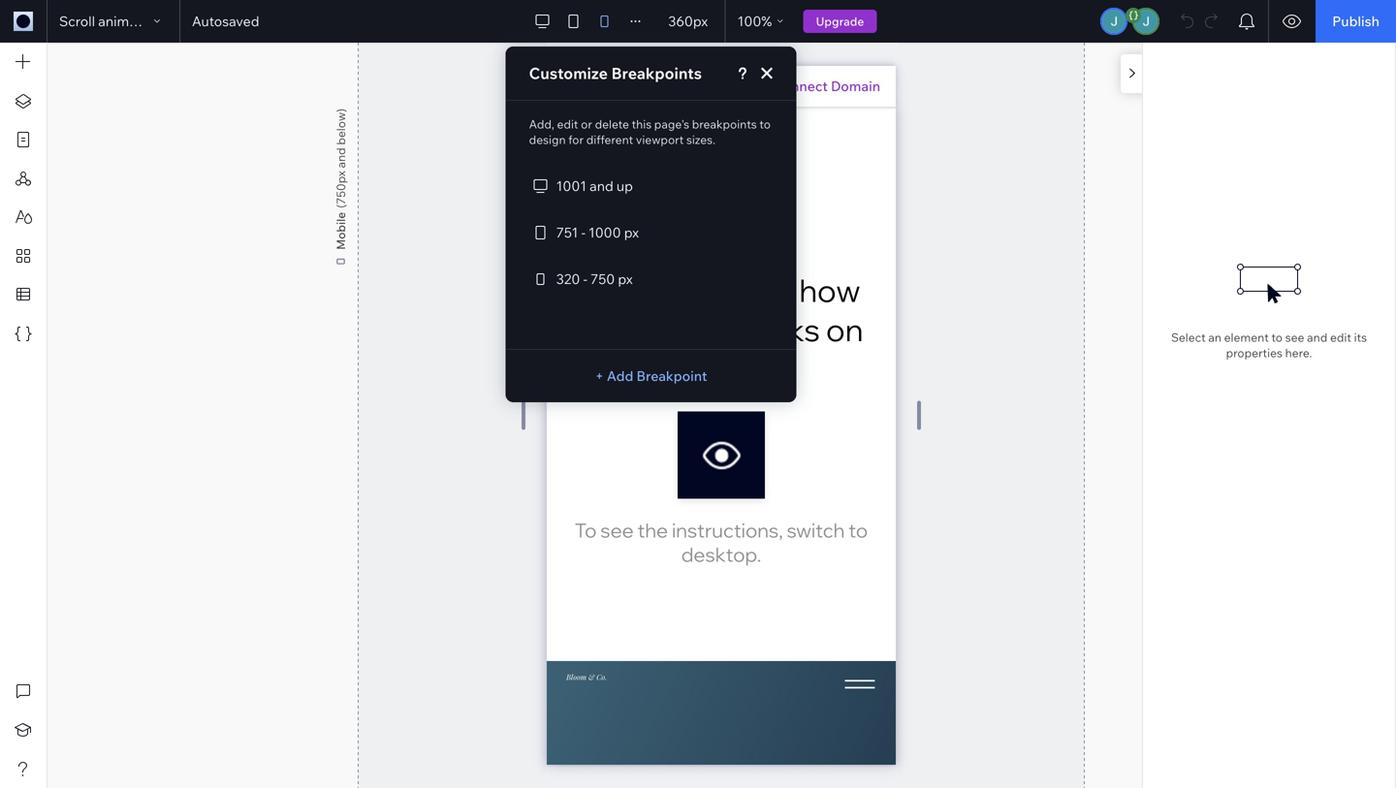 Task type: describe. For each thing, give the bounding box(es) containing it.
different
[[586, 132, 633, 147]]

an
[[1209, 330, 1222, 345]]

select an element to see and edit its properties here.
[[1171, 330, 1367, 360]]

breakpoints
[[612, 64, 702, 83]]

100
[[738, 13, 762, 30]]

select
[[1171, 330, 1206, 345]]

page's
[[654, 117, 690, 131]]

+ add breakpoint
[[595, 368, 707, 385]]

1000
[[589, 224, 621, 241]]

delete
[[595, 117, 629, 131]]

connect domain button
[[773, 77, 881, 96]]

px for 320 - 750 px
[[618, 271, 633, 288]]

or
[[581, 117, 592, 131]]

design
[[529, 132, 566, 147]]

publish button
[[1316, 0, 1396, 43]]

add,
[[529, 117, 555, 131]]

customize
[[529, 64, 608, 83]]

320
[[556, 271, 580, 288]]

320 - 750 px
[[556, 271, 633, 288]]

its
[[1354, 330, 1367, 345]]

edit inside add, edit or delete this page's breakpoints to design for different viewport sizes.
[[557, 117, 578, 131]]

site
[[785, 79, 805, 94]]

here.
[[1285, 346, 1312, 360]]

1001
[[556, 177, 587, 194]]

px for 751 - 1000 px
[[624, 224, 639, 241]]

viewport
[[636, 132, 684, 147]]

add
[[607, 368, 634, 385]]

breakpoint
[[637, 368, 707, 385]]

element
[[1224, 330, 1269, 345]]

- for 320 -
[[583, 271, 588, 288]]

+
[[595, 368, 604, 385]]

to inside select an element to see and edit its properties here.
[[1272, 330, 1283, 345]]

360
[[668, 13, 693, 30]]

%
[[762, 13, 772, 30]]

breakpoints
[[692, 117, 757, 131]]

100 %
[[738, 13, 772, 30]]



Task type: vqa. For each thing, say whether or not it's contained in the screenshot.
Text
no



Task type: locate. For each thing, give the bounding box(es) containing it.
+ add breakpoint button
[[579, 361, 724, 392]]

connect
[[773, 78, 828, 95]]

1 vertical spatial edit
[[1330, 330, 1352, 345]]

1 horizontal spatial to
[[1272, 330, 1283, 345]]

1 horizontal spatial edit
[[1330, 330, 1352, 345]]

1 vertical spatial and
[[1307, 330, 1328, 345]]

domain
[[831, 78, 881, 95]]

0 vertical spatial and
[[590, 177, 614, 194]]

connect domain
[[773, 78, 881, 95]]

properties
[[1226, 346, 1283, 360]]

up
[[617, 177, 633, 194]]

- right the 320
[[583, 271, 588, 288]]

751
[[556, 224, 578, 241]]

750
[[591, 271, 615, 288]]

autosaved
[[192, 13, 259, 30]]

customize breakpoints
[[529, 64, 702, 83]]

0 vertical spatial edit
[[557, 117, 578, 131]]

to
[[760, 117, 771, 131], [1272, 330, 1283, 345]]

to inside add, edit or delete this page's breakpoints to design for different viewport sizes.
[[760, 117, 771, 131]]

2 vertical spatial px
[[618, 271, 633, 288]]

px left 100
[[693, 13, 708, 30]]

- for 751 -
[[581, 224, 586, 241]]

and left up
[[590, 177, 614, 194]]

add, edit or delete this page's breakpoints to design for different viewport sizes.
[[529, 117, 771, 147]]

see
[[1286, 330, 1305, 345]]

0 vertical spatial -
[[581, 224, 586, 241]]

-
[[581, 224, 586, 241], [583, 271, 588, 288]]

this
[[632, 117, 652, 131]]

px
[[693, 13, 708, 30], [624, 224, 639, 241], [618, 271, 633, 288]]

edit
[[557, 117, 578, 131], [1330, 330, 1352, 345]]

sizes.
[[687, 132, 716, 147]]

1 vertical spatial to
[[1272, 330, 1283, 345]]

0 horizontal spatial edit
[[557, 117, 578, 131]]

1001 and up
[[556, 177, 633, 194]]

1 horizontal spatial and
[[1307, 330, 1328, 345]]

0 vertical spatial to
[[760, 117, 771, 131]]

for
[[569, 132, 584, 147]]

1 vertical spatial px
[[624, 224, 639, 241]]

publish
[[1333, 13, 1380, 30]]

https://johnsmith43233.wixstudio.io/my-site
[[562, 79, 805, 94]]

0 horizontal spatial to
[[760, 117, 771, 131]]

and inside select an element to see and edit its properties here.
[[1307, 330, 1328, 345]]

1 vertical spatial -
[[583, 271, 588, 288]]

360 px
[[668, 13, 708, 30]]

px right 750 in the top of the page
[[618, 271, 633, 288]]

https://johnsmith43233.wixstudio.io/my-
[[562, 79, 785, 94]]

- right 751
[[581, 224, 586, 241]]

px right 1000
[[624, 224, 639, 241]]

and
[[590, 177, 614, 194], [1307, 330, 1328, 345]]

to right breakpoints
[[760, 117, 771, 131]]

edit up for
[[557, 117, 578, 131]]

edit inside select an element to see and edit its properties here.
[[1330, 330, 1352, 345]]

edit left its
[[1330, 330, 1352, 345]]

and right 'see'
[[1307, 330, 1328, 345]]

to left 'see'
[[1272, 330, 1283, 345]]

751 - 1000 px
[[556, 224, 639, 241]]

0 vertical spatial px
[[693, 13, 708, 30]]

0 horizontal spatial and
[[590, 177, 614, 194]]



